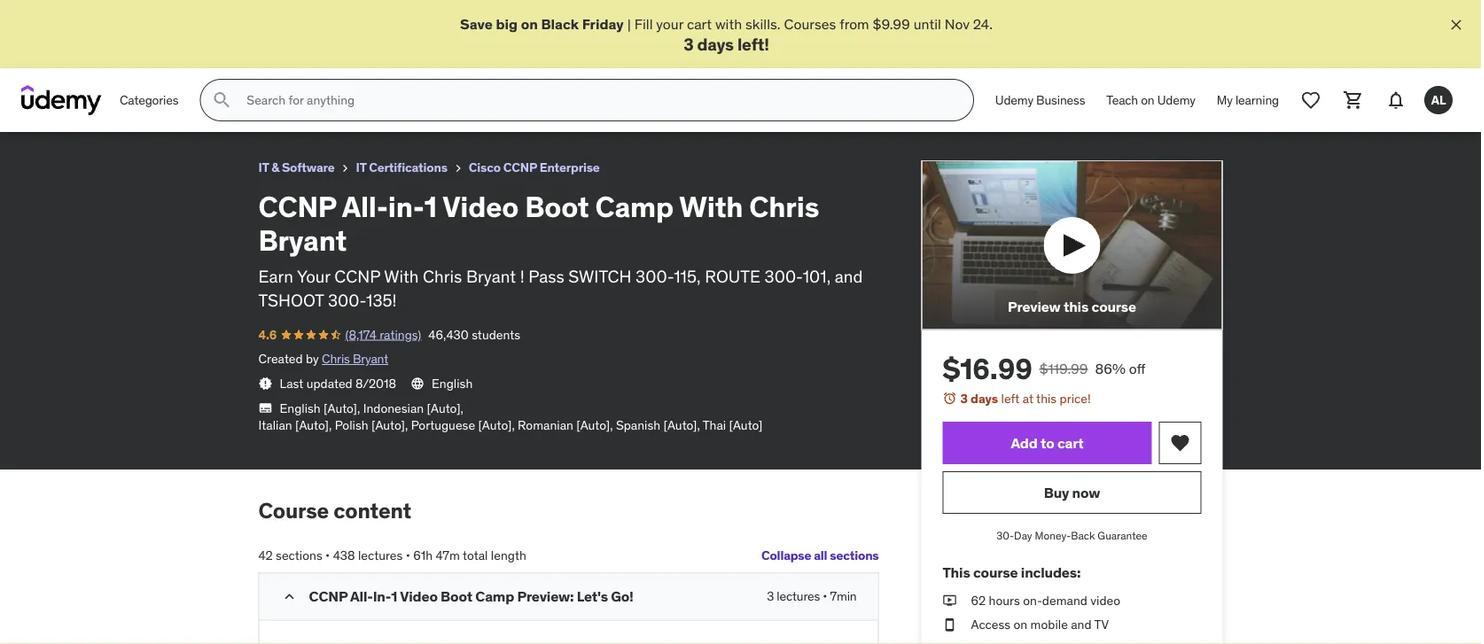 Task type: describe. For each thing, give the bounding box(es) containing it.
demand
[[1043, 593, 1088, 609]]

course content
[[258, 497, 411, 524]]

notifications image
[[1386, 90, 1407, 111]]

teach
[[1107, 92, 1139, 108]]

1 horizontal spatial •
[[406, 547, 410, 563]]

buy now button
[[943, 472, 1202, 514]]

on for teach on udemy
[[1141, 92, 1155, 108]]

boot for ccnp all-in-1 video boot camp with chris bryant
[[149, 8, 182, 26]]

teach on udemy
[[1107, 92, 1196, 108]]

2 horizontal spatial 300-
[[765, 266, 803, 287]]

camp for ccnp all-in-1 video boot camp with chris bryant
[[185, 8, 224, 26]]

(8,174
[[345, 327, 377, 343]]

categories button
[[109, 79, 189, 122]]

1 vertical spatial xsmall image
[[281, 643, 295, 645]]

skills.
[[746, 15, 781, 33]]

(8,174 ratings)
[[345, 327, 421, 343]]

115,
[[674, 266, 701, 287]]

|
[[628, 15, 631, 33]]

and inside ccnp all-in-1 video boot camp with chris bryant earn your ccnp with chris bryant ! pass switch 300-115, route 300-101, and tshoot 300-135!
[[835, 266, 863, 287]]

black
[[541, 15, 579, 33]]

$119.99
[[1040, 360, 1088, 378]]

fill
[[635, 15, 653, 33]]

video for ccnp all-in-1 video boot camp with chris bryant
[[108, 8, 146, 26]]

submit search image
[[211, 90, 233, 111]]

english for english
[[432, 376, 473, 392]]

1 horizontal spatial xsmall image
[[451, 162, 465, 176]]

61h 47m
[[413, 547, 460, 563]]

buy
[[1044, 484, 1070, 502]]

my learning
[[1217, 92, 1279, 108]]

english [auto], indonesian [auto] , italian [auto], polish [auto], portuguese [auto], romanian [auto], spanish [auto], thai [auto]
[[258, 400, 763, 433]]

content
[[334, 497, 411, 524]]

chris bryant link
[[322, 351, 388, 367]]

4.6
[[258, 327, 277, 343]]

video
[[1091, 593, 1121, 609]]

updated
[[307, 376, 353, 392]]

your
[[656, 15, 684, 33]]

teach on udemy link
[[1096, 79, 1207, 122]]

ccnp all-in-1 video boot camp with chris bryant earn your ccnp with chris bryant ! pass switch 300-115, route 300-101, and tshoot 300-135!
[[258, 189, 863, 311]]

it & software link
[[258, 157, 335, 179]]

preview this course
[[1008, 297, 1137, 315]]

0 vertical spatial [auto]
[[427, 400, 461, 416]]

closed captions image
[[258, 401, 273, 415]]

created
[[258, 351, 303, 367]]

day
[[1014, 529, 1033, 543]]

access on mobile and tv
[[971, 617, 1109, 633]]

camp for ccnp all-in-1 video boot camp with chris bryant earn your ccnp with chris bryant ! pass switch 300-115, route 300-101, and tshoot 300-135!
[[595, 189, 674, 224]]

total
[[463, 547, 488, 563]]

english for english [auto], indonesian [auto] , italian [auto], polish [auto], portuguese [auto], romanian [auto], spanish [auto], thai [auto]
[[280, 400, 321, 416]]

2 sections from the left
[[276, 547, 323, 563]]

3 inside save big on black friday | fill your cart with skills. courses from $9.99 until nov 24. 3 days left!
[[684, 33, 694, 54]]

438
[[333, 547, 355, 563]]

ccnp all-in-1 video boot camp preview:  let's go!
[[309, 588, 634, 606]]

learning
[[1236, 92, 1279, 108]]

46,430
[[429, 327, 469, 343]]

cisco ccnp enterprise link
[[469, 157, 600, 179]]

collapse all sections button
[[762, 538, 879, 573]]

small image
[[281, 589, 298, 606]]

1 for ccnp all-in-1 video boot camp with chris bryant
[[98, 8, 105, 26]]

86%
[[1095, 360, 1126, 378]]

1 vertical spatial and
[[1071, 617, 1092, 633]]

in- for ccnp all-in-1 video boot camp with chris bryant earn your ccnp with chris bryant ! pass switch 300-115, route 300-101, and tshoot 300-135!
[[388, 189, 424, 224]]

add to cart button
[[943, 422, 1152, 465]]

• for 42
[[326, 547, 330, 563]]

at
[[1023, 391, 1034, 407]]

1 [auto], from the left
[[295, 417, 332, 433]]

tv
[[1095, 617, 1109, 633]]

42 sections • 438 lectures • 61h 47m total length
[[258, 547, 527, 563]]

cart inside add to cart button
[[1058, 434, 1084, 452]]

3 for 3 days left at this price!
[[961, 391, 968, 407]]

hours
[[989, 593, 1020, 609]]

your
[[297, 266, 330, 287]]

3 days left at this price!
[[961, 391, 1091, 407]]

this
[[943, 564, 971, 582]]

in- for ccnp all-in-1 video boot camp with chris bryant
[[80, 8, 98, 26]]

last
[[280, 376, 304, 392]]

romanian
[[518, 417, 574, 433]]

save big on black friday | fill your cart with skills. courses from $9.99 until nov 24. 3 days left!
[[460, 15, 993, 54]]

1 horizontal spatial 300-
[[636, 266, 674, 287]]

&
[[271, 160, 279, 176]]

italian
[[258, 417, 292, 433]]

left
[[1002, 391, 1020, 407]]

friday
[[582, 15, 624, 33]]

ratings)
[[380, 327, 421, 343]]

buy now
[[1044, 484, 1101, 502]]

collapse all sections
[[762, 547, 879, 563]]

mobile
[[1031, 617, 1068, 633]]

polish
[[335, 417, 369, 433]]

preview:
[[517, 588, 574, 606]]

wishlist image
[[1170, 433, 1191, 454]]

cisco
[[469, 160, 501, 176]]

guarantee
[[1098, 529, 1148, 543]]

1 vertical spatial [auto]
[[729, 417, 763, 433]]

my learning link
[[1207, 79, 1290, 122]]

add
[[1011, 434, 1038, 452]]

categories
[[120, 92, 179, 108]]

route
[[705, 266, 761, 287]]

cisco ccnp enterprise
[[469, 160, 600, 176]]

spanish
[[616, 417, 661, 433]]

ccnp up '135!'
[[335, 266, 380, 287]]

this course includes:
[[943, 564, 1081, 582]]

with for ccnp all-in-1 video boot camp with chris bryant earn your ccnp with chris bryant ! pass switch 300-115, route 300-101, and tshoot 300-135!
[[679, 189, 743, 224]]



Task type: vqa. For each thing, say whether or not it's contained in the screenshot.
tech,
no



Task type: locate. For each thing, give the bounding box(es) containing it.
on right big
[[521, 15, 538, 33]]

all- down it certifications link
[[342, 189, 388, 224]]

preview this course button
[[922, 161, 1223, 330]]

1 vertical spatial english
[[280, 400, 321, 416]]

62 hours on-demand video
[[971, 593, 1121, 609]]

8/2018
[[356, 376, 396, 392]]

1 horizontal spatial on
[[1014, 617, 1028, 633]]

4 [auto], from the left
[[577, 417, 613, 433]]

7min
[[830, 589, 857, 605]]

2 vertical spatial on
[[1014, 617, 1028, 633]]

cart left with
[[687, 15, 712, 33]]

2 horizontal spatial boot
[[525, 189, 589, 224]]

with up route
[[679, 189, 743, 224]]

1 vertical spatial 3
[[961, 391, 968, 407]]

2 horizontal spatial on
[[1141, 92, 1155, 108]]

0 vertical spatial lectures
[[358, 547, 403, 563]]

on right "teach"
[[1141, 92, 1155, 108]]

0 horizontal spatial udemy
[[996, 92, 1034, 108]]

2 vertical spatial with
[[384, 266, 419, 287]]

business
[[1037, 92, 1086, 108]]

•
[[326, 547, 330, 563], [406, 547, 410, 563], [823, 589, 828, 605]]

0 horizontal spatial english
[[280, 400, 321, 416]]

and right the 101,
[[835, 266, 863, 287]]

xsmall image for 62
[[943, 592, 957, 610]]

course
[[1092, 297, 1137, 315], [974, 564, 1018, 582]]

[auto] right thai
[[729, 417, 763, 433]]

xsmall image up closed captions image
[[258, 377, 273, 391]]

• left 7min
[[823, 589, 828, 605]]

camp down enterprise
[[595, 189, 674, 224]]

xsmall image
[[338, 162, 353, 176], [258, 377, 273, 391], [943, 592, 957, 610], [943, 617, 957, 634], [943, 641, 957, 645]]

1 for ccnp all-in-1 video boot camp with chris bryant earn your ccnp with chris bryant ! pass switch 300-115, route 300-101, and tshoot 300-135!
[[424, 189, 437, 224]]

1 vertical spatial in-
[[388, 189, 424, 224]]

it
[[258, 160, 269, 176], [356, 160, 366, 176]]

300- right route
[[765, 266, 803, 287]]

1 horizontal spatial with
[[384, 266, 419, 287]]

0 vertical spatial days
[[697, 33, 734, 54]]

• for 3
[[823, 589, 828, 605]]

course inside button
[[1092, 297, 1137, 315]]

0 horizontal spatial on
[[521, 15, 538, 33]]

$16.99 $119.99 86% off
[[943, 352, 1146, 387]]

0 horizontal spatial video
[[108, 8, 146, 26]]

1 horizontal spatial this
[[1064, 297, 1089, 315]]

this inside button
[[1064, 297, 1089, 315]]

2 udemy from the left
[[1158, 92, 1196, 108]]

video right in-
[[400, 588, 438, 606]]

lectures right 438
[[358, 547, 403, 563]]

3 [auto], from the left
[[478, 417, 515, 433]]

[auto], left spanish
[[577, 417, 613, 433]]

camp inside ccnp all-in-1 video boot camp with chris bryant earn your ccnp with chris bryant ! pass switch 300-115, route 300-101, and tshoot 300-135!
[[595, 189, 674, 224]]

preview
[[1008, 297, 1061, 315]]

Search for anything text field
[[243, 85, 952, 115]]

0 horizontal spatial boot
[[149, 8, 182, 26]]

1 horizontal spatial udemy
[[1158, 92, 1196, 108]]

by
[[306, 351, 319, 367]]

course
[[258, 497, 329, 524]]

all-
[[56, 8, 80, 26], [342, 189, 388, 224], [350, 588, 373, 606]]

0 horizontal spatial it
[[258, 160, 269, 176]]

,
[[461, 400, 464, 416]]

with up submit search icon
[[227, 8, 260, 26]]

1 vertical spatial 1
[[424, 189, 437, 224]]

24.
[[973, 15, 993, 33]]

all- down 438
[[350, 588, 373, 606]]

boot inside ccnp all-in-1 video boot camp with chris bryant earn your ccnp with chris bryant ! pass switch 300-115, route 300-101, and tshoot 300-135!
[[525, 189, 589, 224]]

it left certifications
[[356, 160, 366, 176]]

1 horizontal spatial lectures
[[777, 589, 820, 605]]

1 horizontal spatial boot
[[441, 588, 473, 606]]

sections right 42 at the left bottom of the page
[[276, 547, 323, 563]]

0 horizontal spatial in-
[[80, 8, 98, 26]]

days down with
[[697, 33, 734, 54]]

0 vertical spatial and
[[835, 266, 863, 287]]

video for ccnp all-in-1 video boot camp preview:  let's go!
[[400, 588, 438, 606]]

0 vertical spatial this
[[1064, 297, 1089, 315]]

udemy
[[996, 92, 1034, 108], [1158, 92, 1196, 108]]

includes:
[[1021, 564, 1081, 582]]

until
[[914, 15, 942, 33]]

and left tv on the right bottom
[[1071, 617, 1092, 633]]

all- for ccnp all-in-1 video boot camp with chris bryant
[[56, 8, 80, 26]]

[auto], left thai
[[664, 417, 700, 433]]

1 horizontal spatial camp
[[475, 588, 514, 606]]

0 vertical spatial all-
[[56, 8, 80, 26]]

ccnp right cisco
[[503, 160, 537, 176]]

on for access on mobile and tv
[[1014, 617, 1028, 633]]

0 vertical spatial xsmall image
[[451, 162, 465, 176]]

to
[[1041, 434, 1055, 452]]

cart inside save big on black friday | fill your cart with skills. courses from $9.99 until nov 24. 3 days left!
[[687, 15, 712, 33]]

created by chris bryant
[[258, 351, 388, 367]]

with up '135!'
[[384, 266, 419, 287]]

udemy left my
[[1158, 92, 1196, 108]]

1 horizontal spatial 3
[[767, 589, 774, 605]]

xsmall image left access
[[943, 617, 957, 634]]

5 [auto], from the left
[[664, 417, 700, 433]]

xsmall image left cisco
[[451, 162, 465, 176]]

0 vertical spatial boot
[[149, 8, 182, 26]]

3 for 3 lectures • 7min
[[767, 589, 774, 605]]

$16.99
[[943, 352, 1033, 387]]

add to cart
[[1011, 434, 1084, 452]]

0 horizontal spatial xsmall image
[[281, 643, 295, 645]]

back
[[1071, 529, 1095, 543]]

1 horizontal spatial it
[[356, 160, 366, 176]]

ccnp for ccnp all-in-1 video boot camp preview:  let's go!
[[309, 588, 348, 606]]

english
[[432, 376, 473, 392], [280, 400, 321, 416]]

price!
[[1060, 391, 1091, 407]]

software
[[282, 160, 335, 176]]

ccnp
[[14, 8, 54, 26], [503, 160, 537, 176], [258, 189, 336, 224], [335, 266, 380, 287], [309, 588, 348, 606]]

lectures
[[358, 547, 403, 563], [777, 589, 820, 605]]

certifications
[[369, 160, 448, 176]]

0 horizontal spatial days
[[697, 33, 734, 54]]

students
[[472, 327, 521, 343]]

access
[[971, 617, 1011, 633]]

all- inside ccnp all-in-1 video boot camp with chris bryant earn your ccnp with chris bryant ! pass switch 300-115, route 300-101, and tshoot 300-135!
[[342, 189, 388, 224]]

it for it & software
[[258, 160, 269, 176]]

0 vertical spatial camp
[[185, 8, 224, 26]]

101,
[[803, 266, 831, 287]]

1 vertical spatial days
[[971, 391, 999, 407]]

1 vertical spatial video
[[443, 189, 519, 224]]

pass
[[529, 266, 565, 287]]

alarm image
[[943, 391, 957, 406]]

on down on-
[[1014, 617, 1028, 633]]

xsmall image
[[451, 162, 465, 176], [281, 643, 295, 645]]

boot down enterprise
[[525, 189, 589, 224]]

[auto], left romanian
[[478, 417, 515, 433]]

all- for ccnp all-in-1 video boot camp with chris bryant earn your ccnp with chris bryant ! pass switch 300-115, route 300-101, and tshoot 300-135!
[[342, 189, 388, 224]]

[auto], indonesian
[[324, 400, 424, 416]]

300-
[[636, 266, 674, 287], [765, 266, 803, 287], [328, 289, 366, 311]]

video for ccnp all-in-1 video boot camp with chris bryant earn your ccnp with chris bryant ! pass switch 300-115, route 300-101, and tshoot 300-135!
[[443, 189, 519, 224]]

0 vertical spatial video
[[108, 8, 146, 26]]

xsmall image down small icon
[[281, 643, 295, 645]]

1 horizontal spatial and
[[1071, 617, 1092, 633]]

course up hours
[[974, 564, 1018, 582]]

this right at
[[1037, 391, 1057, 407]]

0 horizontal spatial sections
[[276, 547, 323, 563]]

camp up submit search icon
[[185, 8, 224, 26]]

ccnp for ccnp all-in-1 video boot camp with chris bryant earn your ccnp with chris bryant ! pass switch 300-115, route 300-101, and tshoot 300-135!
[[258, 189, 336, 224]]

in- inside ccnp all-in-1 video boot camp with chris bryant earn your ccnp with chris bryant ! pass switch 300-115, route 300-101, and tshoot 300-135!
[[388, 189, 424, 224]]

in- down it certifications link
[[388, 189, 424, 224]]

42
[[258, 547, 273, 563]]

3
[[684, 33, 694, 54], [961, 391, 968, 407], [767, 589, 774, 605]]

save
[[460, 15, 493, 33]]

0 vertical spatial course
[[1092, 297, 1137, 315]]

xsmall image for access
[[943, 617, 957, 634]]

wishlist image
[[1301, 90, 1322, 111]]

1 horizontal spatial video
[[400, 588, 438, 606]]

sections right the all
[[830, 547, 879, 563]]

1 vertical spatial cart
[[1058, 434, 1084, 452]]

2 vertical spatial all-
[[350, 588, 373, 606]]

boot down total
[[441, 588, 473, 606]]

1 vertical spatial boot
[[525, 189, 589, 224]]

0 horizontal spatial course
[[974, 564, 1018, 582]]

close image
[[1448, 16, 1466, 34]]

2 vertical spatial 1
[[391, 588, 397, 606]]

300- up (8,174
[[328, 289, 366, 311]]

boot up categories at the left of the page
[[149, 8, 182, 26]]

1 horizontal spatial [auto]
[[729, 417, 763, 433]]

1 udemy from the left
[[996, 92, 1034, 108]]

boot
[[149, 8, 182, 26], [525, 189, 589, 224], [441, 588, 473, 606]]

days left left
[[971, 391, 999, 407]]

0 horizontal spatial 1
[[98, 8, 105, 26]]

xsmall image for last
[[258, 377, 273, 391]]

0 vertical spatial on
[[521, 15, 538, 33]]

this right preview
[[1064, 297, 1089, 315]]

ccnp up udemy image
[[14, 8, 54, 26]]

0 horizontal spatial with
[[227, 8, 260, 26]]

cart
[[687, 15, 712, 33], [1058, 434, 1084, 452]]

1
[[98, 8, 105, 26], [424, 189, 437, 224], [391, 588, 397, 606]]

1 it from the left
[[258, 160, 269, 176]]

with for ccnp all-in-1 video boot camp with chris bryant
[[227, 8, 260, 26]]

course up 86%
[[1092, 297, 1137, 315]]

with
[[715, 15, 742, 33]]

it & software
[[258, 160, 335, 176]]

xsmall image right software
[[338, 162, 353, 176]]

2 vertical spatial boot
[[441, 588, 473, 606]]

1 vertical spatial on
[[1141, 92, 1155, 108]]

on
[[521, 15, 538, 33], [1141, 92, 1155, 108], [1014, 617, 1028, 633]]

3 lectures • 7min
[[767, 589, 857, 605]]

tshoot
[[258, 289, 324, 311]]

1 vertical spatial lectures
[[777, 589, 820, 605]]

shopping cart with 0 items image
[[1343, 90, 1365, 111]]

camp down length in the left bottom of the page
[[475, 588, 514, 606]]

now
[[1073, 484, 1101, 502]]

0 horizontal spatial •
[[326, 547, 330, 563]]

• left 438
[[326, 547, 330, 563]]

0 vertical spatial with
[[227, 8, 260, 26]]

30-
[[997, 529, 1014, 543]]

english down last
[[280, 400, 321, 416]]

in- up udemy image
[[80, 8, 98, 26]]

video
[[108, 8, 146, 26], [443, 189, 519, 224], [400, 588, 438, 606]]

1 horizontal spatial days
[[971, 391, 999, 407]]

46,430 students
[[429, 327, 521, 343]]

camp for ccnp all-in-1 video boot camp preview:  let's go!
[[475, 588, 514, 606]]

left!
[[738, 33, 769, 54]]

sections
[[830, 547, 879, 563], [276, 547, 323, 563]]

1 vertical spatial this
[[1037, 391, 1057, 407]]

lectures down collapse
[[777, 589, 820, 605]]

2 horizontal spatial 1
[[424, 189, 437, 224]]

days
[[697, 33, 734, 54], [971, 391, 999, 407]]

1 horizontal spatial sections
[[830, 547, 879, 563]]

boot for ccnp all-in-1 video boot camp with chris bryant earn your ccnp with chris bryant ! pass switch 300-115, route 300-101, and tshoot 300-135!
[[525, 189, 589, 224]]

cart right to
[[1058, 434, 1084, 452]]

course language image
[[411, 377, 425, 391]]

[auto]
[[427, 400, 461, 416], [729, 417, 763, 433]]

ccnp for ccnp all-in-1 video boot camp with chris bryant
[[14, 8, 54, 26]]

all
[[814, 547, 828, 563]]

2 [auto], from the left
[[372, 417, 408, 433]]

boot for ccnp all-in-1 video boot camp preview:  let's go!
[[441, 588, 473, 606]]

all- for ccnp all-in-1 video boot camp preview:  let's go!
[[350, 588, 373, 606]]

2 horizontal spatial •
[[823, 589, 828, 605]]

2 vertical spatial video
[[400, 588, 438, 606]]

video down cisco
[[443, 189, 519, 224]]

1 for ccnp all-in-1 video boot camp preview:  let's go!
[[391, 588, 397, 606]]

62
[[971, 593, 986, 609]]

0 horizontal spatial 3
[[684, 33, 694, 54]]

last updated 8/2018
[[280, 376, 396, 392]]

it for it certifications
[[356, 160, 366, 176]]

1 horizontal spatial course
[[1092, 297, 1137, 315]]

1 vertical spatial all-
[[342, 189, 388, 224]]

udemy business
[[996, 92, 1086, 108]]

2 horizontal spatial camp
[[595, 189, 674, 224]]

on inside save big on black friday | fill your cart with skills. courses from $9.99 until nov 24. 3 days left!
[[521, 15, 538, 33]]

1 horizontal spatial in-
[[388, 189, 424, 224]]

enterprise
[[540, 160, 600, 176]]

my
[[1217, 92, 1233, 108]]

udemy image
[[21, 85, 102, 115]]

0 vertical spatial 1
[[98, 8, 105, 26]]

[auto], left polish
[[295, 417, 332, 433]]

on-
[[1023, 593, 1043, 609]]

0 vertical spatial english
[[432, 376, 473, 392]]

[auto] up 'portuguese'
[[427, 400, 461, 416]]

0 horizontal spatial 300-
[[328, 289, 366, 311]]

0 horizontal spatial camp
[[185, 8, 224, 26]]

1 horizontal spatial english
[[432, 376, 473, 392]]

all- up udemy image
[[56, 8, 80, 26]]

300- right the switch
[[636, 266, 674, 287]]

money-
[[1035, 529, 1071, 543]]

from
[[840, 15, 870, 33]]

2 vertical spatial 3
[[767, 589, 774, 605]]

1 horizontal spatial 1
[[391, 588, 397, 606]]

1 sections from the left
[[830, 547, 879, 563]]

0 horizontal spatial cart
[[687, 15, 712, 33]]

2 horizontal spatial video
[[443, 189, 519, 224]]

xsmall image down this
[[943, 641, 957, 645]]

video inside ccnp all-in-1 video boot camp with chris bryant earn your ccnp with chris bryant ! pass switch 300-115, route 300-101, and tshoot 300-135!
[[443, 189, 519, 224]]

0 horizontal spatial lectures
[[358, 547, 403, 563]]

off
[[1129, 360, 1146, 378]]

1 vertical spatial with
[[679, 189, 743, 224]]

english inside english [auto], indonesian [auto] , italian [auto], polish [auto], portuguese [auto], romanian [auto], spanish [auto], thai [auto]
[[280, 400, 321, 416]]

bryant
[[301, 8, 346, 26], [258, 223, 347, 258], [466, 266, 516, 287], [353, 351, 388, 367]]

0 horizontal spatial and
[[835, 266, 863, 287]]

sections inside dropdown button
[[830, 547, 879, 563]]

[auto], down the [auto], indonesian
[[372, 417, 408, 433]]

days inside save big on black friday | fill your cart with skills. courses from $9.99 until nov 24. 3 days left!
[[697, 33, 734, 54]]

0 vertical spatial in-
[[80, 8, 98, 26]]

1 vertical spatial camp
[[595, 189, 674, 224]]

0 vertical spatial 3
[[684, 33, 694, 54]]

1 inside ccnp all-in-1 video boot camp with chris bryant earn your ccnp with chris bryant ! pass switch 300-115, route 300-101, and tshoot 300-135!
[[424, 189, 437, 224]]

xsmall image left 62
[[943, 592, 957, 610]]

english up ,
[[432, 376, 473, 392]]

• left 61h 47m
[[406, 547, 410, 563]]

earn
[[258, 266, 294, 287]]

0 vertical spatial cart
[[687, 15, 712, 33]]

ccnp right small icon
[[309, 588, 348, 606]]

video up categories at the left of the page
[[108, 8, 146, 26]]

thai
[[703, 417, 726, 433]]

135!
[[366, 289, 397, 311]]

1 horizontal spatial cart
[[1058, 434, 1084, 452]]

udemy left "business"
[[996, 92, 1034, 108]]

2 horizontal spatial 3
[[961, 391, 968, 407]]

0 horizontal spatial [auto]
[[427, 400, 461, 416]]

in-
[[80, 8, 98, 26], [388, 189, 424, 224]]

2 vertical spatial camp
[[475, 588, 514, 606]]

$9.99
[[873, 15, 910, 33]]

2 horizontal spatial with
[[679, 189, 743, 224]]

1 vertical spatial course
[[974, 564, 1018, 582]]

ccnp down it & software link
[[258, 189, 336, 224]]

it left &
[[258, 160, 269, 176]]

2 it from the left
[[356, 160, 366, 176]]

0 horizontal spatial this
[[1037, 391, 1057, 407]]

portuguese
[[411, 417, 475, 433]]



